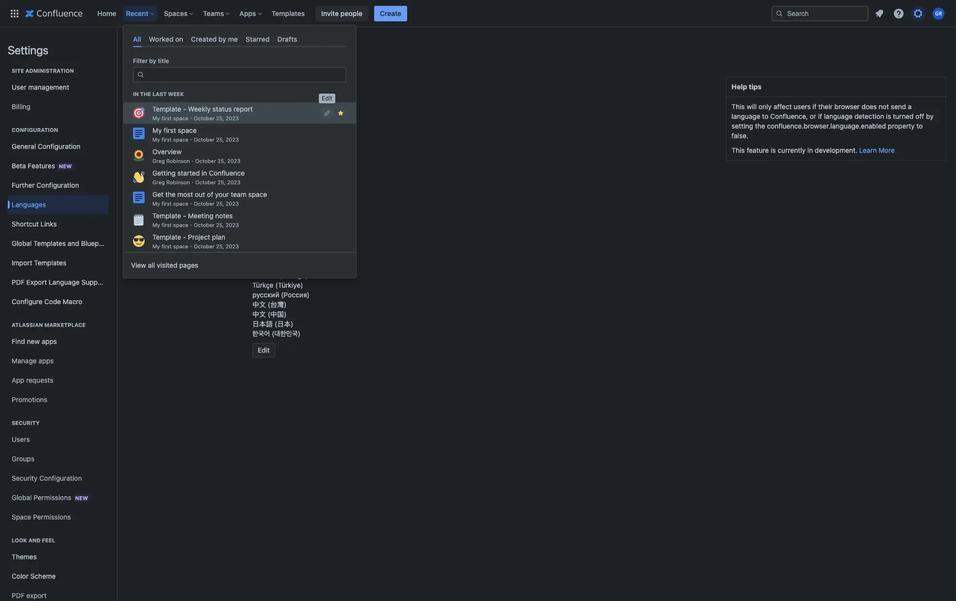 Task type: vqa. For each thing, say whether or not it's contained in the screenshot.


Task type: locate. For each thing, give the bounding box(es) containing it.
configuration for language
[[183, 38, 250, 52]]

1 pdf from the top
[[12, 278, 25, 287]]

configuration for security
[[39, 475, 82, 483]]

(italia)
[[277, 184, 297, 192]]

2 greg from the top
[[153, 179, 165, 185]]

permissions inside "link"
[[33, 513, 71, 522]]

recent button
[[123, 6, 158, 21]]

中文 down русский
[[253, 301, 266, 309]]

2 template from the top
[[153, 212, 181, 220]]

2 robinson from the top
[[166, 179, 190, 185]]

configuration up set the default language for this confluence instance.
[[183, 38, 250, 52]]

2 security from the top
[[12, 475, 38, 483]]

my first space ・ october 25, 2023 down project
[[153, 243, 239, 250]]

october for meeting
[[194, 222, 215, 228]]

greg robinson ・ october 25, 2023 up getting started in confluence
[[153, 158, 241, 164]]

한국어
[[253, 330, 270, 338]]

1 vertical spatial templates
[[34, 239, 66, 248]]

only
[[759, 102, 772, 111]]

- left project
[[183, 233, 186, 241]]

turned
[[894, 112, 914, 120]]

global default language
[[131, 78, 237, 89]]

if right or
[[819, 112, 823, 120]]

1 greg from the top
[[153, 158, 165, 164]]

security for security
[[12, 420, 40, 426]]

my for template - project plan
[[153, 243, 160, 250]]

0 horizontal spatial to
[[763, 112, 769, 120]]

space
[[12, 513, 31, 522]]

permissions down global permissions new
[[33, 513, 71, 522]]

apps right new
[[42, 338, 57, 346]]

pdf export language support
[[12, 278, 107, 287]]

greg for overview
[[153, 158, 165, 164]]

if
[[813, 102, 817, 111], [819, 112, 823, 120]]

configuration up general
[[12, 127, 58, 133]]

6 my from the top
[[153, 243, 160, 250]]

1 horizontal spatial languages
[[211, 97, 245, 105]]

25, for project
[[216, 243, 224, 250]]

2 my first space ・ october 25, 2023 from the top
[[153, 136, 239, 143]]

manage apps link
[[8, 352, 109, 371]]

1 horizontal spatial if
[[819, 112, 823, 120]]

1 vertical spatial global
[[12, 239, 32, 248]]

・ down template - project plan
[[189, 243, 194, 250]]

my first space ・ october 25, 2023 for meeting
[[153, 222, 239, 228]]

confluence
[[233, 58, 269, 66], [209, 169, 245, 177]]

language down import templates link
[[49, 278, 80, 287]]

color
[[12, 573, 29, 581]]

in the last week element
[[123, 102, 357, 252]]

themes link
[[8, 548, 109, 567]]

space down most
[[173, 200, 189, 207]]

language down language configuration on the top left
[[179, 58, 208, 66]]

site
[[12, 68, 24, 74]]

all
[[148, 261, 155, 269]]

my
[[153, 115, 160, 121], [153, 126, 162, 134], [153, 136, 160, 143], [153, 200, 160, 207], [153, 222, 160, 228], [153, 243, 160, 250]]

templates up pdf export language support link
[[34, 259, 66, 267]]

template for template - meeting notes
[[153, 212, 181, 220]]

1 horizontal spatial in
[[808, 146, 814, 154]]

edit tooltip
[[319, 94, 336, 103]]

configuration for further
[[36, 181, 79, 189]]

25, for most
[[216, 200, 224, 207]]

first for template - meeting notes
[[162, 222, 172, 228]]

by for title
[[149, 57, 156, 65]]

2023 for template - weekly status report
[[226, 115, 239, 121]]

users
[[12, 436, 30, 444]]

or
[[811, 112, 817, 120]]

1 vertical spatial confluence
[[209, 169, 245, 177]]

languages right weekly
[[211, 97, 245, 105]]

0 vertical spatial 中文
[[253, 301, 266, 309]]

2 vertical spatial by
[[927, 112, 934, 120]]

banner containing home
[[0, 0, 957, 27]]

greg down the "getting"
[[153, 179, 165, 185]]

groups link
[[8, 450, 109, 469]]

this down false.
[[732, 146, 745, 154]]

(slovensko)
[[287, 252, 324, 260]]

get
[[153, 190, 164, 199]]

and left the "blueprints"
[[68, 239, 79, 248]]

configure code macro link
[[8, 292, 109, 312]]

learn
[[860, 146, 878, 154]]

0 vertical spatial language
[[131, 38, 180, 52]]

:dart: image
[[133, 107, 145, 119], [133, 107, 145, 119]]

set
[[131, 58, 142, 66]]

confluence image
[[25, 8, 83, 19], [25, 8, 83, 19]]

edit my first space image
[[324, 131, 331, 138]]

configuration down groups link
[[39, 475, 82, 483]]

:sunflower: image
[[133, 150, 145, 162]]

2023 for my first space
[[226, 136, 239, 143]]

this
[[732, 102, 745, 111], [732, 146, 745, 154]]

1 my from the top
[[153, 115, 160, 121]]

my first space ・ october 25, 2023
[[153, 115, 239, 121], [153, 136, 239, 143], [153, 200, 239, 207], [153, 222, 239, 228], [153, 243, 239, 250]]

0 horizontal spatial and
[[28, 538, 41, 544]]

1 - from the top
[[183, 105, 186, 113]]

1 horizontal spatial new
[[75, 495, 88, 502]]

:sunglasses: image
[[133, 235, 145, 247], [133, 235, 145, 247]]

atlassian marketplace group
[[8, 312, 109, 413]]

for
[[210, 58, 218, 66]]

0 vertical spatial security
[[12, 420, 40, 426]]

0 horizontal spatial languages
[[12, 201, 46, 209]]

configuration up languages link
[[36, 181, 79, 189]]

・ up 'started'
[[190, 158, 195, 164]]

security down groups
[[12, 475, 38, 483]]

0 vertical spatial if
[[813, 102, 817, 111]]

svenska (sverige) türkçe (türkiye) русский (россия) 中文 (台灣) 中文 (中国) 日本語 (日本) 한국어 (대한민국)
[[253, 272, 310, 338]]

0 horizontal spatial by
[[149, 57, 156, 65]]

1 vertical spatial by
[[149, 57, 156, 65]]

greg down overview
[[153, 158, 165, 164]]

templates inside global element
[[272, 9, 305, 17]]

security up users
[[12, 420, 40, 426]]

1 vertical spatial security
[[12, 475, 38, 483]]

- left weekly
[[183, 105, 186, 113]]

1 vertical spatial new
[[75, 495, 88, 502]]

1 horizontal spatial is
[[887, 112, 892, 120]]

robinson for getting started in confluence
[[166, 179, 190, 185]]

1 my first space ・ october 25, 2023 from the top
[[153, 115, 239, 121]]

configure
[[12, 298, 42, 306]]

2 my from the top
[[153, 126, 162, 134]]

1 vertical spatial languages
[[12, 201, 46, 209]]

language up installed languages
[[194, 78, 237, 89]]

3 - from the top
[[183, 233, 186, 241]]

language inside the configuration group
[[49, 278, 80, 287]]

tab list
[[129, 31, 351, 47]]

space for project
[[173, 243, 189, 250]]

global element
[[6, 0, 770, 27]]

help tips
[[732, 83, 762, 91]]

configuration up beta features new
[[38, 142, 81, 151]]

0 vertical spatial template
[[153, 105, 181, 113]]

25, for meeting
[[216, 222, 224, 228]]

Search field
[[772, 6, 869, 21]]

1 vertical spatial -
[[183, 212, 186, 220]]

pdf
[[12, 278, 25, 287], [12, 592, 25, 600]]

4 my first space ・ october 25, 2023 from the top
[[153, 222, 239, 228]]

・ down most
[[189, 200, 194, 207]]

installed languages
[[183, 97, 245, 105]]

is
[[887, 112, 892, 120], [771, 146, 776, 154]]

home link
[[94, 6, 119, 21]]

by for me
[[219, 35, 226, 43]]

user management link
[[8, 78, 109, 97]]

new
[[27, 338, 40, 346]]

spaces button
[[161, 6, 197, 21]]

send
[[892, 102, 907, 111]]

template down "last"
[[153, 105, 181, 113]]

language
[[179, 58, 208, 66], [732, 112, 761, 120], [825, 112, 853, 120]]

1 horizontal spatial and
[[68, 239, 79, 248]]

if up or
[[813, 102, 817, 111]]

to down off
[[917, 122, 924, 130]]

0 vertical spatial robinson
[[166, 158, 190, 164]]

language for global default language
[[194, 78, 237, 89]]

and left feel
[[28, 538, 41, 544]]

space
[[173, 115, 189, 121], [178, 126, 197, 134], [173, 136, 189, 143], [248, 190, 267, 199], [173, 200, 189, 207], [173, 222, 189, 228], [173, 243, 189, 250]]

greg robinson ・ october 25, 2023 down getting started in confluence
[[153, 179, 241, 185]]

space down weekly
[[178, 126, 197, 134]]

further configuration link
[[8, 176, 109, 195]]

template - project plan
[[153, 233, 225, 241]]

languages up 'shortcut'
[[12, 201, 46, 209]]

1 vertical spatial apps
[[39, 357, 54, 365]]

language down browser
[[825, 112, 853, 120]]

my for my first space
[[153, 136, 160, 143]]

shortcut links
[[12, 220, 57, 228]]

1 vertical spatial greg
[[153, 179, 165, 185]]

0 horizontal spatial if
[[813, 102, 817, 111]]

1 this from the top
[[732, 102, 745, 111]]

my first space ・ october 25, 2023 for most
[[153, 200, 239, 207]]

0 vertical spatial apps
[[42, 338, 57, 346]]

new down general configuration link
[[59, 163, 72, 169]]

global inside the configuration group
[[12, 239, 32, 248]]

global up import
[[12, 239, 32, 248]]

1 security from the top
[[12, 420, 40, 426]]

my first space ・ october 25, 2023 down my first space at the left
[[153, 136, 239, 143]]

・ for most
[[189, 200, 194, 207]]

0 horizontal spatial is
[[771, 146, 776, 154]]

template up visited
[[153, 233, 181, 241]]

october for weekly
[[194, 115, 215, 121]]

search image
[[776, 9, 784, 17]]

space down my first space at the left
[[173, 136, 189, 143]]

1 horizontal spatial to
[[917, 122, 924, 130]]

language up the setting
[[732, 112, 761, 120]]

1 vertical spatial this
[[732, 146, 745, 154]]

:notepad_spiral: image
[[133, 214, 145, 226], [133, 214, 145, 226]]

None submit
[[253, 343, 275, 358]]

global for global templates and blueprints
[[12, 239, 32, 248]]

・ down my first space at the left
[[189, 136, 194, 143]]

space up template - project plan
[[173, 222, 189, 228]]

türkçe
[[253, 281, 274, 290]]

languages inside languages link
[[12, 201, 46, 209]]

1 vertical spatial greg robinson ・ october 25, 2023
[[153, 179, 241, 185]]

3 template from the top
[[153, 233, 181, 241]]

1 vertical spatial in
[[202, 169, 207, 177]]

by
[[219, 35, 226, 43], [149, 57, 156, 65], [927, 112, 934, 120]]

new up space permissions "link"
[[75, 495, 88, 502]]

my for get the most out of your team space
[[153, 200, 160, 207]]

my first space ・ october 25, 2023 down the out
[[153, 200, 239, 207]]

global up "in"
[[131, 78, 159, 89]]

0 vertical spatial in
[[808, 146, 814, 154]]

1 中文 from the top
[[253, 301, 266, 309]]

this inside this will only affect users if their browser does not send a language to confluence, or if language detection is turned off by setting the confluence.browser.language.enabled property to false.
[[732, 102, 745, 111]]

space down template - project plan
[[173, 243, 189, 250]]

5 my from the top
[[153, 222, 160, 228]]

edit
[[322, 95, 333, 102]]

25, for space
[[216, 136, 224, 143]]

all
[[133, 35, 141, 43]]

global up space
[[12, 494, 32, 502]]

0 vertical spatial greg robinson ・ october 25, 2023
[[153, 158, 241, 164]]

visited
[[157, 261, 178, 269]]

pdf for pdf export language support
[[12, 278, 25, 287]]

2 horizontal spatial language
[[194, 78, 237, 89]]

the for get the most out of your team space
[[166, 190, 176, 199]]

my for template - meeting notes
[[153, 222, 160, 228]]

getting
[[153, 169, 176, 177]]

4 my from the top
[[153, 200, 160, 207]]

space for most
[[173, 200, 189, 207]]

is right feature
[[771, 146, 776, 154]]

and inside "group"
[[28, 538, 41, 544]]

:sunflower: image
[[133, 150, 145, 162]]

templates down 'links'
[[34, 239, 66, 248]]

- left meeting
[[183, 212, 186, 220]]

week
[[168, 91, 184, 97]]

pdf inside the configuration group
[[12, 278, 25, 287]]

2 this from the top
[[732, 146, 745, 154]]

中文 up 日本語 at the bottom
[[253, 310, 266, 319]]

0 vertical spatial greg
[[153, 158, 165, 164]]

permissions for space
[[33, 513, 71, 522]]

1 vertical spatial language
[[194, 78, 237, 89]]

template for template - weekly status report
[[153, 105, 181, 113]]

site administration group
[[8, 57, 109, 119]]

tab list containing all
[[129, 31, 351, 47]]

1 vertical spatial permissions
[[33, 513, 71, 522]]

space right team
[[248, 190, 267, 199]]

my first space ・ october 25, 2023 down weekly
[[153, 115, 239, 121]]

pdf inside look and feel "group"
[[12, 592, 25, 600]]

0 vertical spatial -
[[183, 105, 186, 113]]

slovenčina
[[253, 252, 286, 260]]

collapse sidebar image
[[106, 32, 127, 51]]

new for permissions
[[75, 495, 88, 502]]

my first space ・ october 25, 2023 for project
[[153, 243, 239, 250]]

pdf export
[[12, 592, 47, 600]]

1 horizontal spatial by
[[219, 35, 226, 43]]

1 vertical spatial 中文
[[253, 310, 266, 319]]

new inside beta features new
[[59, 163, 72, 169]]

detection
[[855, 112, 885, 120]]

1 vertical spatial if
[[819, 112, 823, 120]]

0 vertical spatial this
[[732, 102, 745, 111]]

off
[[916, 112, 925, 120]]

on
[[175, 35, 183, 43]]

1 vertical spatial pdf
[[12, 592, 25, 600]]

new inside global permissions new
[[75, 495, 88, 502]]

apps up requests
[[39, 357, 54, 365]]

2023 for template - meeting notes
[[226, 222, 239, 228]]

1 vertical spatial robinson
[[166, 179, 190, 185]]

banner
[[0, 0, 957, 27]]

0 vertical spatial permissions
[[34, 494, 71, 502]]

to down only
[[763, 112, 769, 120]]

0 horizontal spatial new
[[59, 163, 72, 169]]

space up my first space at the left
[[173, 115, 189, 121]]

2 vertical spatial language
[[49, 278, 80, 287]]

new for features
[[59, 163, 72, 169]]

1 vertical spatial to
[[917, 122, 924, 130]]

atlassian
[[12, 322, 43, 328]]

greg robinson ・ october 25, 2023 for overview
[[153, 158, 241, 164]]

worked on
[[149, 35, 183, 43]]

in inside in the last week element
[[202, 169, 207, 177]]

the right set
[[143, 58, 154, 66]]

0 vertical spatial and
[[68, 239, 79, 248]]

beta features new
[[12, 162, 72, 170]]

template for template - project plan
[[153, 233, 181, 241]]

look and feel group
[[8, 528, 109, 602]]

my first space ・ october 25, 2023 for space
[[153, 136, 239, 143]]

1 template from the top
[[153, 105, 181, 113]]

・ down template - meeting notes
[[189, 222, 194, 228]]

security
[[12, 420, 40, 426], [12, 475, 38, 483]]

my first space ・ october 25, 2023 down template - meeting notes
[[153, 222, 239, 228]]

the right the setting
[[756, 122, 766, 130]]

the right get
[[166, 190, 176, 199]]

(românia)
[[278, 242, 310, 251]]

languages link
[[8, 195, 109, 215]]

0 horizontal spatial language
[[49, 278, 80, 287]]

confluence up your
[[209, 169, 245, 177]]

2 中文 from the top
[[253, 310, 266, 319]]

october
[[194, 115, 215, 121], [194, 136, 215, 143], [195, 158, 216, 164], [195, 179, 216, 185], [194, 200, 215, 207], [194, 222, 215, 228], [194, 243, 215, 250]]

0 vertical spatial global
[[131, 78, 159, 89]]

2 greg robinson ・ october 25, 2023 from the top
[[153, 179, 241, 185]]

0 vertical spatial templates
[[272, 9, 305, 17]]

2 vertical spatial template
[[153, 233, 181, 241]]

me
[[228, 35, 238, 43]]

1 vertical spatial is
[[771, 146, 776, 154]]

5 my first space ・ october 25, 2023 from the top
[[153, 243, 239, 250]]

edit template - weekly status report image
[[324, 109, 331, 117]]

2 - from the top
[[183, 212, 186, 220]]

recent
[[126, 9, 149, 17]]

support
[[81, 278, 107, 287]]

getting started in confluence
[[153, 169, 245, 177]]

pdf export link
[[8, 587, 109, 602]]

templates up drafts
[[272, 9, 305, 17]]

0 vertical spatial is
[[887, 112, 892, 120]]

2 horizontal spatial by
[[927, 112, 934, 120]]

the for in the last week
[[140, 91, 151, 97]]

(deutschland)
[[280, 114, 325, 122]]

1 horizontal spatial language
[[131, 38, 180, 52]]

3 my first space ・ october 25, 2023 from the top
[[153, 200, 239, 207]]

site administration
[[12, 68, 74, 74]]

this left will at top
[[732, 102, 745, 111]]

out
[[195, 190, 205, 199]]

configuration
[[183, 38, 250, 52], [12, 127, 58, 133], [38, 142, 81, 151], [36, 181, 79, 189], [39, 475, 82, 483]]

by right off
[[927, 112, 934, 120]]

is down not
[[887, 112, 892, 120]]

2 vertical spatial templates
[[34, 259, 66, 267]]

by left me
[[219, 35, 226, 43]]

2 vertical spatial -
[[183, 233, 186, 241]]

1 robinson from the top
[[166, 158, 190, 164]]

(대한민국)
[[272, 330, 301, 338]]

- for meeting
[[183, 212, 186, 220]]

čeština (česko) dansk (danmark) deutsch (deutschland) eesti (eesti)
[[253, 94, 325, 132]]

permissions down security configuration link
[[34, 494, 71, 502]]

0 vertical spatial by
[[219, 35, 226, 43]]

by left title
[[149, 57, 156, 65]]

0 horizontal spatial in
[[202, 169, 207, 177]]

october for project
[[194, 243, 215, 250]]

0 vertical spatial new
[[59, 163, 72, 169]]

configuration inside 'security' group
[[39, 475, 82, 483]]

template down get
[[153, 212, 181, 220]]

templates for import templates
[[34, 259, 66, 267]]

october for most
[[194, 200, 215, 207]]

confluence up filter by title 'text field'
[[233, 58, 269, 66]]

in right 'started'
[[202, 169, 207, 177]]

language up filter by title
[[131, 38, 180, 52]]

robinson down 'started'
[[166, 179, 190, 185]]

・ down weekly
[[189, 115, 194, 121]]

0 vertical spatial pdf
[[12, 278, 25, 287]]

first for template - weekly status report
[[162, 115, 172, 121]]

2 vertical spatial global
[[12, 494, 32, 502]]

currently
[[778, 146, 806, 154]]

the inside this will only affect users if their browser does not send a language to confluence, or if language detection is turned off by setting the confluence.browser.language.enabled property to false.
[[756, 122, 766, 130]]

3 my from the top
[[153, 136, 160, 143]]

learn more link
[[860, 146, 896, 154]]

1 vertical spatial and
[[28, 538, 41, 544]]

set the default language for this confluence instance.
[[131, 58, 300, 66]]

1 greg robinson ・ october 25, 2023 from the top
[[153, 158, 241, 164]]

setting
[[732, 122, 754, 130]]

1 vertical spatial template
[[153, 212, 181, 220]]

users
[[794, 102, 811, 111]]

in right currently at the right of page
[[808, 146, 814, 154]]

templates for global templates and blueprints
[[34, 239, 66, 248]]

templates link
[[269, 6, 308, 21]]

2 pdf from the top
[[12, 592, 25, 600]]

first for get the most out of your team space
[[162, 200, 172, 207]]

create
[[380, 9, 402, 17]]

robinson down overview
[[166, 158, 190, 164]]

the right "in"
[[140, 91, 151, 97]]



Task type: describe. For each thing, give the bounding box(es) containing it.
does
[[862, 102, 878, 111]]

tips
[[749, 83, 762, 91]]

view all visited pages
[[131, 261, 198, 269]]

template - meeting notes
[[153, 212, 233, 220]]

configuration group
[[8, 117, 113, 315]]

pdf for pdf export
[[12, 592, 25, 600]]

:wave: image
[[133, 171, 145, 183]]

affect
[[774, 102, 793, 111]]

october for space
[[194, 136, 215, 143]]

(danmark)
[[273, 104, 306, 112]]

project
[[188, 233, 210, 241]]

(россия)
[[281, 291, 310, 299]]

(台灣)
[[268, 301, 287, 309]]

by inside this will only affect users if their browser does not send a language to confluence, or if language detection is turned off by setting the confluence.browser.language.enabled property to false.
[[927, 112, 934, 120]]

macro
[[63, 298, 82, 306]]

first for template - project plan
[[162, 243, 172, 250]]

română
[[253, 242, 276, 251]]

Filter by title text field
[[148, 68, 340, 82]]

eesti
[[253, 123, 268, 132]]

this feature is currently in development. learn more
[[732, 146, 896, 154]]

permissions for global
[[34, 494, 71, 502]]

general
[[12, 142, 36, 151]]

first for my first space
[[162, 136, 172, 143]]

(magyarország)
[[278, 194, 327, 202]]

日本語
[[253, 320, 273, 328]]

greg for getting started in confluence
[[153, 179, 165, 185]]

beta
[[12, 162, 26, 170]]

・ for space
[[189, 136, 194, 143]]

2 horizontal spatial language
[[825, 112, 853, 120]]

・ for weekly
[[189, 115, 194, 121]]

filter by title
[[133, 57, 169, 65]]

space for weekly
[[173, 115, 189, 121]]

help icon image
[[894, 8, 905, 19]]

space for meeting
[[173, 222, 189, 228]]

settings icon image
[[913, 8, 925, 19]]

0 vertical spatial to
[[763, 112, 769, 120]]

global permissions new
[[12, 494, 88, 502]]

title
[[158, 57, 169, 65]]

dansk
[[253, 104, 271, 112]]

template - weekly status report
[[153, 105, 253, 113]]

browser
[[835, 102, 860, 111]]

groups
[[12, 455, 34, 463]]

0 horizontal spatial language
[[179, 58, 208, 66]]

greg robinson ・ october 25, 2023 for getting started in confluence
[[153, 179, 241, 185]]

meeting
[[188, 212, 214, 220]]

starred
[[246, 35, 270, 43]]

русский
[[253, 291, 279, 299]]

language configuration
[[131, 38, 250, 52]]

space for space
[[173, 136, 189, 143]]

worked
[[149, 35, 174, 43]]

(中国)
[[268, 310, 287, 319]]

svenska
[[253, 272, 278, 280]]

notification icon image
[[874, 8, 886, 19]]

star my first space image
[[337, 131, 345, 138]]

space permissions
[[12, 513, 71, 522]]

feature
[[747, 146, 770, 154]]

1 horizontal spatial language
[[732, 112, 761, 120]]

blueprints
[[81, 239, 113, 248]]

global for global default language
[[131, 78, 159, 89]]

last
[[153, 91, 167, 97]]

(česko)
[[277, 94, 302, 102]]

spaces
[[164, 9, 188, 17]]

instance.
[[271, 58, 300, 66]]

25, for weekly
[[216, 115, 224, 121]]

configuration for general
[[38, 142, 81, 151]]

invite people button
[[316, 6, 369, 21]]

in
[[133, 91, 139, 97]]

2023 for get the most out of your team space
[[226, 200, 239, 207]]

apps inside "link"
[[39, 357, 54, 365]]

color scheme
[[12, 573, 56, 581]]

of
[[207, 190, 213, 199]]

・ for meeting
[[189, 222, 194, 228]]

my for template - weekly status report
[[153, 115, 160, 121]]

this for this feature is currently in development. learn more
[[732, 146, 745, 154]]

0 vertical spatial languages
[[211, 97, 245, 105]]

security configuration
[[12, 475, 82, 483]]

space permissions link
[[8, 508, 109, 528]]

this for this will only affect users if their browser does not send a language to confluence, or if language detection is turned off by setting the confluence.browser.language.enabled property to false.
[[732, 102, 745, 111]]

and inside the configuration group
[[68, 239, 79, 248]]

:wave: image
[[133, 171, 145, 183]]

・ down 'started'
[[190, 179, 195, 185]]

(türkiye)
[[276, 281, 303, 290]]

scheme
[[30, 573, 56, 581]]

security for security configuration
[[12, 475, 38, 483]]

0 vertical spatial confluence
[[233, 58, 269, 66]]

unstar template - weekly status report image
[[337, 109, 345, 117]]

false.
[[732, 132, 749, 140]]

the for set the default language for this confluence instance.
[[143, 58, 154, 66]]

invite
[[322, 9, 339, 17]]

view all visited pages link
[[123, 256, 357, 275]]

links
[[41, 220, 57, 228]]

import
[[12, 259, 32, 267]]

get the most out of your team space
[[153, 190, 267, 199]]

look and feel
[[12, 538, 55, 544]]

security configuration link
[[8, 469, 109, 489]]

look
[[12, 538, 27, 544]]

report
[[234, 105, 253, 113]]

robinson for overview
[[166, 158, 190, 164]]

not
[[880, 102, 890, 111]]

my first space
[[153, 126, 197, 134]]

confluence inside in the last week element
[[209, 169, 245, 177]]

italiano
[[253, 184, 275, 192]]

marketplace
[[44, 322, 86, 328]]

appswitcher icon image
[[9, 8, 20, 19]]

further configuration
[[12, 181, 79, 189]]

shortcut links link
[[8, 215, 109, 234]]

2023 for template - project plan
[[226, 243, 239, 250]]

confluence,
[[771, 112, 809, 120]]

- for weekly
[[183, 105, 186, 113]]

plan
[[212, 233, 225, 241]]

management
[[28, 83, 69, 91]]

security group
[[8, 410, 109, 530]]

is inside this will only affect users if their browser does not send a language to confluence, or if language detection is turned off by setting the confluence.browser.language.enabled property to false.
[[887, 112, 892, 120]]

created by me
[[191, 35, 238, 43]]

settings
[[8, 43, 48, 57]]

my first space ・ october 25, 2023 for weekly
[[153, 115, 239, 121]]

- for project
[[183, 233, 186, 241]]

shortcut
[[12, 220, 39, 228]]

started
[[178, 169, 200, 177]]

・ for project
[[189, 243, 194, 250]]

pdf export language support link
[[8, 273, 109, 292]]

code
[[44, 298, 61, 306]]

administration
[[25, 68, 74, 74]]

global inside 'security' group
[[12, 494, 32, 502]]

installed languages element
[[253, 94, 717, 339]]

apps button
[[237, 6, 266, 21]]

find
[[12, 338, 25, 346]]

view
[[131, 261, 146, 269]]

default
[[161, 78, 192, 89]]

global templates and blueprints
[[12, 239, 113, 248]]

language for pdf export language support
[[49, 278, 80, 287]]



